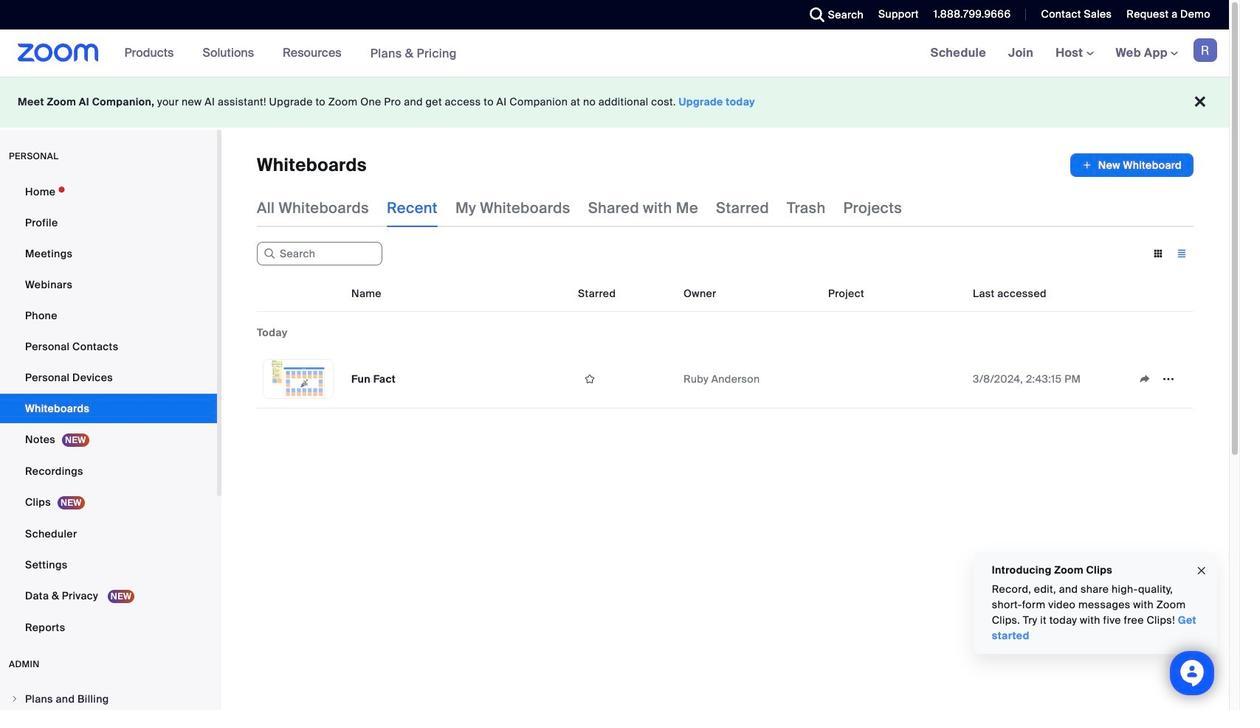 Task type: locate. For each thing, give the bounding box(es) containing it.
tabs of all whiteboard page tab list
[[257, 189, 902, 227]]

fun fact element
[[351, 373, 396, 386]]

menu item
[[0, 686, 217, 711]]

banner
[[0, 30, 1229, 78]]

profile picture image
[[1194, 38, 1217, 62]]

meetings navigation
[[920, 30, 1229, 78]]

close image
[[1196, 563, 1208, 580]]

personal menu menu
[[0, 177, 217, 644]]

application
[[1070, 154, 1194, 177]]

cell
[[822, 351, 967, 409]]

footer
[[0, 77, 1229, 128]]



Task type: describe. For each thing, give the bounding box(es) containing it.
product information navigation
[[113, 30, 468, 78]]

Search text field
[[257, 242, 382, 266]]

list mode, selected image
[[1170, 247, 1194, 261]]

right image
[[10, 695, 19, 704]]

zoom logo image
[[18, 44, 99, 62]]

click to star the whiteboard fun fact image
[[578, 373, 602, 386]]

grid mode, not selected image
[[1146, 247, 1170, 261]]

thumbnail of fun fact image
[[264, 360, 333, 399]]



Task type: vqa. For each thing, say whether or not it's contained in the screenshot.
menu item
yes



